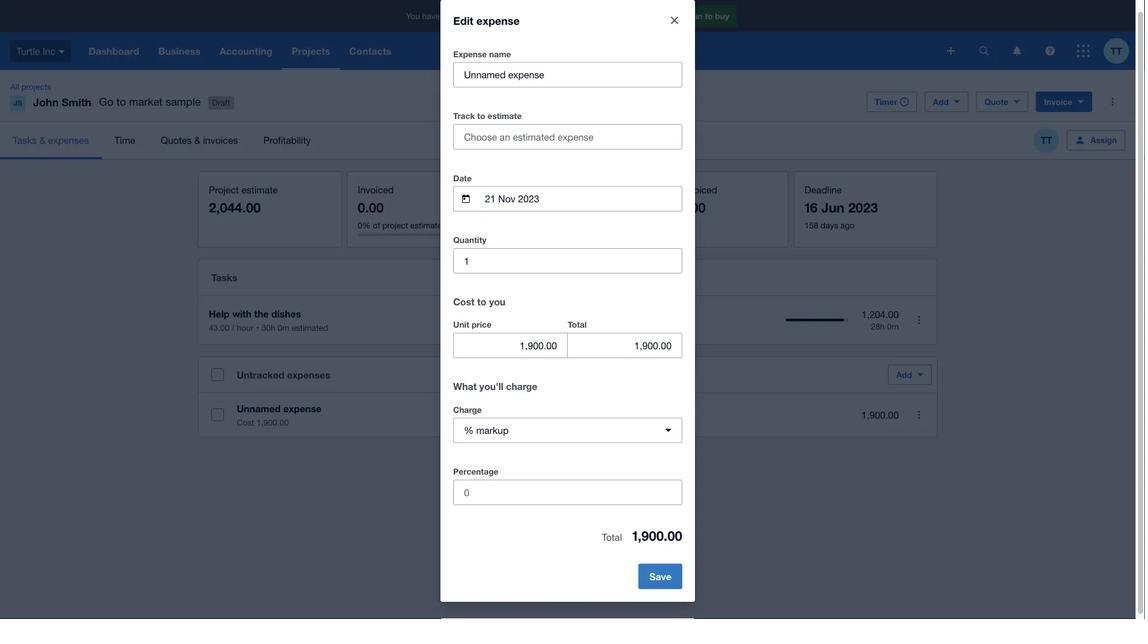 Task type: locate. For each thing, give the bounding box(es) containing it.
cost
[[453, 296, 475, 307], [237, 418, 254, 427]]

1 horizontal spatial time
[[507, 184, 528, 195]]

add down 1,204.00 28h 0m
[[896, 370, 912, 380]]

timer
[[875, 97, 897, 107]]

0m right 28h
[[887, 321, 899, 331]]

time
[[114, 135, 135, 146], [507, 184, 528, 195]]

estimate inside project estimate 2,044.00
[[241, 184, 278, 195]]

1 vertical spatial tt
[[1041, 135, 1052, 146]]

group
[[453, 317, 682, 358]]

you
[[406, 11, 420, 21]]

1 horizontal spatial expense
[[476, 14, 520, 27]]

0 horizontal spatial expense
[[283, 403, 321, 414]]

charge
[[453, 405, 482, 415]]

2 3,104.00 from the left
[[656, 200, 706, 215]]

of
[[373, 220, 380, 230]]

quote
[[985, 97, 1009, 107]]

30
[[442, 11, 451, 21]]

to for go to market sample
[[116, 95, 126, 108]]

& right quotes
[[194, 135, 200, 146]]

0 horizontal spatial tasks
[[13, 135, 37, 146]]

track
[[453, 111, 475, 121]]

1 vertical spatial expense
[[283, 403, 321, 414]]

a
[[679, 11, 684, 21]]

28h
[[871, 321, 885, 331]]

0m
[[887, 321, 899, 331], [278, 323, 289, 333]]

add right the timer button
[[933, 97, 949, 107]]

john
[[33, 95, 59, 108]]

1 vertical spatial days
[[821, 220, 838, 230]]

tt banner
[[0, 0, 1136, 70]]

price
[[472, 320, 492, 330]]

time down the market
[[114, 135, 135, 146]]

3,104.00 for time & expenses 3,104.00
[[507, 200, 557, 215]]

0 horizontal spatial time
[[114, 135, 135, 146]]

svg image
[[947, 47, 955, 55], [59, 50, 65, 53]]

0 horizontal spatial svg image
[[59, 50, 65, 53]]

profitability
[[263, 135, 311, 146]]

1 horizontal spatial tasks
[[211, 272, 237, 283]]

% markup
[[464, 425, 509, 436]]

expense inside dialog
[[476, 14, 520, 27]]

Find or choose item field
[[454, 63, 682, 87]]

quantity
[[453, 235, 486, 245]]

1 3,104.00 from the left
[[507, 200, 557, 215]]

john smith
[[33, 95, 91, 108]]

time inside time & expenses 3,104.00
[[507, 184, 528, 195]]

cost up unit on the bottom left
[[453, 296, 475, 307]]

tt inside popup button
[[1111, 45, 1122, 57]]

Quantity field
[[454, 249, 682, 273]]

what you'll charge
[[453, 381, 537, 392]]

3,104.00 down the expenses
[[507, 200, 557, 215]]

quotes & invoices link
[[148, 122, 251, 159]]

1 vertical spatial total
[[602, 532, 622, 543]]

& left the expenses
[[530, 184, 536, 195]]

time for time & expenses 3,104.00
[[507, 184, 528, 195]]

turtle inc
[[17, 45, 55, 56]]

0 vertical spatial cost
[[453, 296, 475, 307]]

svg image left tt popup button
[[1077, 45, 1090, 57]]

estimate right track
[[488, 111, 522, 121]]

0 vertical spatial time
[[114, 135, 135, 146]]

1 vertical spatial cost
[[237, 418, 254, 427]]

svg image up invoice
[[1046, 46, 1055, 56]]

days inside the 'tt' banner
[[454, 11, 472, 21]]

expenses
[[48, 135, 89, 146], [287, 369, 330, 381]]

name
[[489, 49, 511, 59]]

0 vertical spatial add
[[933, 97, 949, 107]]

estimate right the project
[[410, 220, 442, 230]]

time left the expenses
[[507, 184, 528, 195]]

which
[[534, 11, 555, 21]]

1 horizontal spatial days
[[821, 220, 838, 230]]

3,104.00 down be
[[656, 200, 706, 215]]

help with the dishes 43.00 / hour • 30h 0m estimated
[[209, 308, 328, 333]]

1 horizontal spatial 0m
[[887, 321, 899, 331]]

expense for edit expense
[[476, 14, 520, 27]]

&
[[39, 135, 45, 146], [194, 135, 200, 146], [530, 184, 536, 195]]

2 vertical spatial estimate
[[410, 220, 442, 230]]

3,104.00 for to be invoiced 3,104.00
[[656, 200, 706, 215]]

days right 30 on the top left of the page
[[454, 11, 472, 21]]

charge
[[506, 381, 537, 392]]

1 vertical spatial tasks
[[211, 272, 237, 283]]

tasks for tasks & expenses
[[13, 135, 37, 146]]

to right go
[[116, 95, 126, 108]]

js
[[14, 99, 22, 107]]

43.00
[[209, 323, 229, 333]]

to right track
[[477, 111, 485, 121]]

0 vertical spatial estimate
[[488, 111, 522, 121]]

0 horizontal spatial 1,900.00
[[257, 418, 289, 427]]

0 horizontal spatial tt
[[1041, 135, 1052, 146]]

total down percentage 'field'
[[602, 532, 622, 543]]

total up total field
[[568, 320, 587, 330]]

1 horizontal spatial tt
[[1111, 45, 1122, 57]]

0 horizontal spatial expenses
[[48, 135, 89, 146]]

to left buy
[[705, 11, 713, 21]]

3,104.00 inside to be invoiced 3,104.00
[[656, 200, 706, 215]]

expenses down the estimated
[[287, 369, 330, 381]]

navigation
[[79, 32, 938, 70]]

2 horizontal spatial &
[[530, 184, 536, 195]]

0 vertical spatial tasks
[[13, 135, 37, 146]]

1 vertical spatial time
[[507, 184, 528, 195]]

you'll
[[479, 381, 503, 392]]

unit
[[453, 320, 469, 330]]

cost to you
[[453, 296, 506, 307]]

& inside time & expenses 3,104.00
[[530, 184, 536, 195]]

deadline 16 jun 2023 158 days ago
[[805, 184, 878, 230]]

0 vertical spatial days
[[454, 11, 472, 21]]

add button down 1,204.00 28h 0m
[[888, 365, 932, 385]]

ago
[[841, 220, 855, 230]]

jun
[[821, 200, 845, 215]]

0 horizontal spatial estimate
[[241, 184, 278, 195]]

0 vertical spatial expense
[[476, 14, 520, 27]]

0 horizontal spatial total
[[568, 320, 587, 330]]

days inside deadline 16 jun 2023 158 days ago
[[821, 220, 838, 230]]

0m down the dishes
[[278, 323, 289, 333]]

0 horizontal spatial add
[[896, 370, 912, 380]]

1,900.00 inside the edit expense dialog
[[632, 528, 682, 544]]

add
[[933, 97, 949, 107], [896, 370, 912, 380]]

tasks inside tasks & expenses link
[[13, 135, 37, 146]]

expense
[[476, 14, 520, 27], [283, 403, 321, 414]]

1 horizontal spatial 3,104.00
[[656, 200, 706, 215]]

0 horizontal spatial 0m
[[278, 323, 289, 333]]

& for quotes & invoices
[[194, 135, 200, 146]]

3,104.00 inside time & expenses 3,104.00
[[507, 200, 557, 215]]

includes
[[558, 11, 588, 21]]

svg image
[[1077, 45, 1090, 57], [979, 46, 989, 56], [1013, 46, 1021, 56], [1046, 46, 1055, 56]]

2 horizontal spatial estimate
[[488, 111, 522, 121]]

cost inside the edit expense dialog
[[453, 296, 475, 307]]

& for tasks & expenses
[[39, 135, 45, 146]]

1 vertical spatial expenses
[[287, 369, 330, 381]]

& down john
[[39, 135, 45, 146]]

1 horizontal spatial cost
[[453, 296, 475, 307]]

to
[[705, 11, 713, 21], [116, 95, 126, 108], [477, 111, 485, 121], [477, 296, 486, 307]]

tt button
[[1104, 32, 1136, 70]]

edit expense dialog
[[440, 0, 695, 602]]

0 vertical spatial tt
[[1111, 45, 1122, 57]]

tasks & expenses link
[[0, 122, 102, 159]]

158
[[805, 220, 818, 230]]

your
[[497, 11, 513, 21]]

cost down unnamed
[[237, 418, 254, 427]]

total
[[568, 320, 587, 330], [602, 532, 622, 543]]

tasks up help
[[211, 272, 237, 283]]

smith
[[62, 95, 91, 108]]

quotes & invoices
[[161, 135, 238, 146]]

to left you
[[477, 296, 486, 307]]

percentage
[[453, 467, 498, 477]]

estimate
[[488, 111, 522, 121], [241, 184, 278, 195], [410, 220, 442, 230]]

deadline
[[805, 184, 842, 195]]

1 vertical spatial add
[[896, 370, 912, 380]]

0 horizontal spatial cost
[[237, 418, 254, 427]]

left
[[475, 11, 486, 21]]

expense for unnamed expense cost 1,900.00
[[283, 403, 321, 414]]

1 vertical spatial estimate
[[241, 184, 278, 195]]

1 horizontal spatial estimate
[[410, 220, 442, 230]]

expenses down john smith
[[48, 135, 89, 146]]

group containing unit price
[[453, 317, 682, 358]]

buy
[[715, 11, 729, 21]]

1 horizontal spatial &
[[194, 135, 200, 146]]

go
[[99, 95, 113, 108]]

1 horizontal spatial total
[[602, 532, 622, 543]]

1,900.00
[[862, 409, 899, 421], [257, 418, 289, 427], [632, 528, 682, 544]]

1 horizontal spatial 1,900.00
[[632, 528, 682, 544]]

add button left quote
[[925, 92, 969, 112]]

add button
[[925, 92, 969, 112], [888, 365, 932, 385]]

1 horizontal spatial expenses
[[287, 369, 330, 381]]

Unit price field
[[454, 334, 567, 358]]

tasks
[[13, 135, 37, 146], [211, 272, 237, 283]]

0 vertical spatial total
[[568, 320, 587, 330]]

tasks down the js
[[13, 135, 37, 146]]

days
[[454, 11, 472, 21], [821, 220, 838, 230]]

turtle
[[17, 45, 40, 56]]

go to market sample
[[99, 95, 201, 108]]

you have 30 days left in your trial, which includes all features
[[406, 11, 631, 21]]

0 horizontal spatial 3,104.00
[[507, 200, 557, 215]]

hour
[[237, 323, 254, 333]]

0 horizontal spatial &
[[39, 135, 45, 146]]

expense inside the "unnamed expense cost 1,900.00"
[[283, 403, 321, 414]]

0 horizontal spatial days
[[454, 11, 472, 21]]

estimate up 2,044.00
[[241, 184, 278, 195]]

days down jun
[[821, 220, 838, 230]]

group inside the edit expense dialog
[[453, 317, 682, 358]]

time & expenses 3,104.00
[[507, 184, 580, 215]]



Task type: vqa. For each thing, say whether or not it's contained in the screenshot.
Attach files in the left of the page
no



Task type: describe. For each thing, give the bounding box(es) containing it.
0 vertical spatial add button
[[925, 92, 969, 112]]

to for track to estimate
[[477, 111, 485, 121]]

all
[[10, 81, 19, 91]]

draft
[[212, 98, 230, 108]]

Total field
[[568, 334, 682, 358]]

in
[[488, 11, 495, 21]]

trial,
[[515, 11, 531, 21]]

16
[[805, 200, 818, 215]]

features
[[601, 11, 631, 21]]

0m inside 1,204.00 28h 0m
[[887, 321, 899, 331]]

1 vertical spatial add button
[[888, 365, 932, 385]]

0.00
[[358, 200, 384, 215]]

svg image up quote
[[979, 46, 989, 56]]

all
[[591, 11, 599, 21]]

track to estimate
[[453, 111, 522, 121]]

you
[[489, 296, 506, 307]]

choose
[[646, 11, 676, 21]]

Percentage field
[[454, 481, 682, 505]]

close button
[[662, 8, 687, 33]]

expenses
[[539, 184, 580, 195]]

untracked expenses
[[237, 369, 330, 381]]

save button
[[639, 564, 682, 589]]

all projects
[[10, 81, 51, 91]]

save
[[649, 571, 672, 582]]

assign button
[[1067, 130, 1125, 151]]

2 horizontal spatial 1,900.00
[[862, 409, 899, 421]]

markup
[[476, 425, 509, 436]]

& for time & expenses 3,104.00
[[530, 184, 536, 195]]

estimate inside invoiced 0.00 0% of project estimate
[[410, 220, 442, 230]]

0m inside help with the dishes 43.00 / hour • 30h 0m estimated
[[278, 323, 289, 333]]

estimate inside the edit expense dialog
[[488, 111, 522, 121]]

invoices
[[203, 135, 238, 146]]

invoiced
[[682, 184, 717, 195]]

svg image up quote popup button
[[1013, 46, 1021, 56]]

plan
[[686, 11, 703, 21]]

sample
[[166, 95, 201, 108]]

0 vertical spatial expenses
[[48, 135, 89, 146]]

all projects link
[[5, 80, 56, 93]]

market
[[129, 95, 163, 108]]

help
[[209, 308, 230, 320]]

2023
[[848, 200, 878, 215]]

inc
[[43, 45, 55, 56]]

project
[[382, 220, 408, 230]]

timer button
[[867, 92, 917, 112]]

have
[[422, 11, 440, 21]]

invoice button
[[1036, 92, 1092, 112]]

to be invoiced 3,104.00
[[656, 184, 717, 215]]

invoiced 0.00 0% of project estimate
[[358, 184, 442, 230]]

quote button
[[976, 92, 1028, 112]]

2,044.00
[[209, 200, 261, 215]]

%
[[464, 425, 474, 436]]

1,900.00 inside the "unnamed expense cost 1,900.00"
[[257, 418, 289, 427]]

Choose an estimated expense field
[[454, 125, 682, 149]]

1,204.00 28h 0m
[[862, 309, 899, 331]]

invoice
[[1044, 97, 1073, 107]]

to
[[656, 184, 666, 195]]

untracked
[[237, 369, 284, 381]]

project
[[209, 184, 239, 195]]

projects
[[22, 81, 51, 91]]

0%
[[358, 220, 371, 230]]

unnamed expense cost 1,900.00
[[237, 403, 321, 427]]

% markup button
[[453, 418, 682, 443]]

time for time
[[114, 135, 135, 146]]

unit price
[[453, 320, 492, 330]]

choose a plan to buy
[[646, 11, 729, 21]]

to for cost to you
[[477, 296, 486, 307]]

to inside the 'tt' banner
[[705, 11, 713, 21]]

tasks for tasks
[[211, 272, 237, 283]]

dishes
[[271, 308, 301, 320]]

edit
[[453, 14, 473, 27]]

expense name
[[453, 49, 511, 59]]

tasks & expenses
[[13, 135, 89, 146]]

assign
[[1091, 135, 1117, 145]]

turtle inc button
[[0, 32, 79, 70]]

Date field
[[484, 187, 682, 211]]

estimated
[[292, 323, 328, 333]]

invoiced
[[358, 184, 394, 195]]

1,204.00
[[862, 309, 899, 320]]

be
[[668, 184, 679, 195]]

with
[[232, 308, 252, 320]]

1 horizontal spatial add
[[933, 97, 949, 107]]

1 horizontal spatial svg image
[[947, 47, 955, 55]]

what
[[453, 381, 477, 392]]

close image
[[671, 17, 679, 24]]

30h
[[262, 323, 275, 333]]

navigation inside the 'tt' banner
[[79, 32, 938, 70]]

the
[[254, 308, 269, 320]]

/
[[232, 323, 235, 333]]

time link
[[102, 122, 148, 159]]

svg image inside turtle inc popup button
[[59, 50, 65, 53]]

•
[[256, 323, 259, 333]]

cost inside the "unnamed expense cost 1,900.00"
[[237, 418, 254, 427]]

date
[[453, 173, 472, 183]]

edit expense
[[453, 14, 520, 27]]

unnamed
[[237, 403, 281, 414]]



